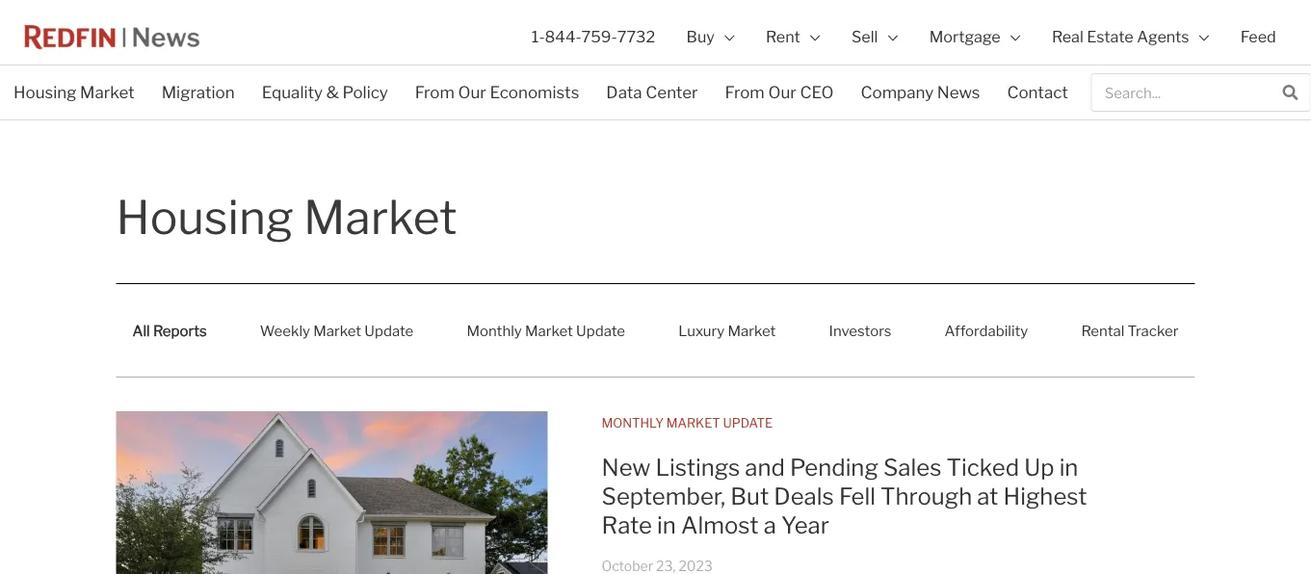 Task type: locate. For each thing, give the bounding box(es) containing it.
update
[[365, 322, 414, 339], [576, 322, 625, 339], [723, 416, 773, 431]]

contact link
[[994, 70, 1082, 115]]

mortgage link
[[914, 0, 1037, 74]]

estate
[[1087, 28, 1134, 46]]

from our ceo
[[725, 82, 834, 102]]

0 horizontal spatial update
[[365, 322, 414, 339]]

housing market
[[13, 82, 135, 102], [116, 189, 457, 245]]

feed link
[[1225, 0, 1292, 74]]

from down the 'buy' link
[[725, 82, 765, 102]]

monthly market update link
[[450, 308, 642, 353], [602, 416, 773, 431]]

market for the top monthly market update link
[[525, 322, 573, 339]]

in down september,
[[657, 511, 676, 539]]

investors
[[829, 322, 892, 339]]

contact
[[1007, 82, 1069, 102]]

market for luxury market link
[[728, 322, 776, 339]]

1 from from the left
[[415, 82, 455, 102]]

real estate agents
[[1052, 28, 1190, 46]]

None search field
[[1091, 73, 1311, 112]]

all reports
[[133, 322, 207, 339]]

1-844-759-7732 link
[[516, 0, 671, 74]]

1 vertical spatial monthly market update
[[602, 416, 773, 431]]

through
[[881, 482, 973, 510]]

1 horizontal spatial monthly
[[602, 416, 664, 431]]

agents
[[1137, 28, 1190, 46]]

1 horizontal spatial update
[[576, 322, 625, 339]]

from
[[415, 82, 455, 102], [725, 82, 765, 102]]

all reports link
[[116, 308, 223, 353]]

highest
[[1004, 482, 1088, 510]]

buy
[[687, 28, 715, 46]]

0 horizontal spatial our
[[458, 82, 487, 102]]

new
[[602, 454, 651, 481]]

a
[[764, 511, 777, 539]]

our
[[458, 82, 487, 102], [768, 82, 797, 102]]

weekly market update link
[[244, 308, 430, 353]]

from for from our economists
[[415, 82, 455, 102]]

759-
[[582, 28, 617, 46]]

our left ceo
[[768, 82, 797, 102]]

market for weekly market update "link"
[[313, 322, 362, 339]]

sell
[[852, 28, 878, 46]]

luxury market link
[[662, 308, 793, 353]]

but
[[731, 482, 769, 510]]

equality
[[262, 82, 323, 102]]

redfin real estate news image
[[19, 17, 204, 57]]

weekly market update
[[260, 322, 414, 339]]

year
[[782, 511, 830, 539]]

1 vertical spatial monthly
[[602, 416, 664, 431]]

monthly market update
[[467, 322, 625, 339], [602, 416, 773, 431]]

2 horizontal spatial update
[[723, 416, 773, 431]]

affordability link
[[929, 308, 1045, 353]]

monthly market update for monthly market update link to the bottom
[[602, 416, 773, 431]]

from right policy
[[415, 82, 455, 102]]

0 vertical spatial housing
[[13, 82, 77, 102]]

0 vertical spatial in
[[1060, 454, 1079, 481]]

update inside "link"
[[365, 322, 414, 339]]

&
[[326, 82, 339, 102]]

market inside "link"
[[313, 322, 362, 339]]

monthly
[[467, 322, 522, 339], [602, 416, 664, 431]]

buy link
[[671, 0, 751, 74]]

update for weekly market update "link"
[[365, 322, 414, 339]]

market
[[80, 82, 135, 102], [304, 189, 457, 245], [313, 322, 362, 339], [525, 322, 573, 339], [728, 322, 776, 339], [667, 416, 721, 431]]

news
[[938, 82, 980, 102]]

new listings and pending sales ticked up in september, but deals fell through at highest rate in almost a year link
[[602, 454, 1088, 539]]

monthly market update for the top monthly market update link
[[467, 322, 625, 339]]

0 vertical spatial monthly market update link
[[450, 308, 642, 353]]

company
[[861, 82, 934, 102]]

1 horizontal spatial our
[[768, 82, 797, 102]]

luxury
[[679, 322, 725, 339]]

0 vertical spatial monthly
[[467, 322, 522, 339]]

migration link
[[148, 70, 248, 115]]

7732
[[617, 28, 656, 46]]

deals
[[774, 482, 834, 510]]

our for ceo
[[768, 82, 797, 102]]

all
[[133, 322, 150, 339]]

september,
[[602, 482, 726, 510]]

in right up
[[1060, 454, 1079, 481]]

0 horizontal spatial from
[[415, 82, 455, 102]]

1 vertical spatial in
[[657, 511, 676, 539]]

our for economists
[[458, 82, 487, 102]]

0 vertical spatial monthly market update
[[467, 322, 625, 339]]

1 horizontal spatial from
[[725, 82, 765, 102]]

data center link
[[593, 70, 712, 115]]

from our ceo link
[[712, 70, 847, 115]]

rate
[[602, 511, 652, 539]]

2 our from the left
[[768, 82, 797, 102]]

1 vertical spatial housing
[[116, 189, 294, 245]]

update for monthly market update link to the bottom
[[723, 416, 773, 431]]

our left 'economists'
[[458, 82, 487, 102]]

1 our from the left
[[458, 82, 487, 102]]

housing
[[13, 82, 77, 102], [116, 189, 294, 245]]

new listings and pending sales ticked up in september, but deals fell through at highest rate in almost a year
[[602, 454, 1088, 539]]

in
[[1060, 454, 1079, 481], [657, 511, 676, 539]]

from our economists link
[[402, 70, 593, 115]]

policy
[[343, 82, 388, 102]]

2 from from the left
[[725, 82, 765, 102]]

economists
[[490, 82, 580, 102]]

1 horizontal spatial in
[[1060, 454, 1079, 481]]

0 horizontal spatial monthly
[[467, 322, 522, 339]]



Task type: describe. For each thing, give the bounding box(es) containing it.
real estate agents link
[[1037, 0, 1225, 74]]

1-844-759-7732
[[532, 28, 656, 46]]

rental
[[1082, 322, 1125, 339]]

1 vertical spatial housing market
[[116, 189, 457, 245]]

ceo
[[800, 82, 834, 102]]

tracker
[[1128, 322, 1179, 339]]

equality & policy link
[[248, 70, 402, 115]]

up
[[1025, 454, 1055, 481]]

real
[[1052, 28, 1084, 46]]

reports
[[153, 322, 207, 339]]

investors link
[[813, 308, 908, 353]]

luxury market
[[679, 322, 776, 339]]

sell link
[[836, 0, 914, 74]]

affordability
[[945, 322, 1029, 339]]

data
[[607, 82, 642, 102]]

1 vertical spatial monthly market update link
[[602, 416, 773, 431]]

fell
[[839, 482, 876, 510]]

almost
[[681, 511, 759, 539]]

equality & policy
[[262, 82, 388, 102]]

1-
[[532, 28, 545, 46]]

rental tracker
[[1082, 322, 1179, 339]]

pending
[[790, 454, 879, 481]]

0 horizontal spatial housing
[[13, 82, 77, 102]]

housing market link
[[0, 70, 148, 115]]

0 horizontal spatial in
[[657, 511, 676, 539]]

mortgage
[[930, 28, 1001, 46]]

rent link
[[751, 0, 836, 74]]

ticked
[[947, 454, 1020, 481]]

and
[[745, 454, 785, 481]]

1 horizontal spatial housing
[[116, 189, 294, 245]]

sales
[[884, 454, 942, 481]]

from our economists
[[415, 82, 580, 102]]

844-
[[545, 28, 582, 46]]

company news
[[861, 82, 980, 102]]

update for the top monthly market update link
[[576, 322, 625, 339]]

weekly
[[260, 322, 310, 339]]

0 vertical spatial housing market
[[13, 82, 135, 102]]

at
[[977, 482, 999, 510]]

rent
[[766, 28, 801, 46]]

rental tracker link
[[1065, 308, 1195, 353]]

center
[[646, 82, 698, 102]]

search image
[[1283, 85, 1298, 100]]

market for monthly market update link to the bottom
[[667, 416, 721, 431]]

feed
[[1241, 28, 1277, 46]]

data center
[[607, 82, 698, 102]]

listings
[[656, 454, 740, 481]]

from for from our ceo
[[725, 82, 765, 102]]

market for housing market link
[[80, 82, 135, 102]]

Search... search field
[[1092, 74, 1271, 111]]

company news link
[[847, 70, 994, 115]]

migration
[[162, 82, 235, 102]]



Task type: vqa. For each thing, say whether or not it's contained in the screenshot.
Data Center
yes



